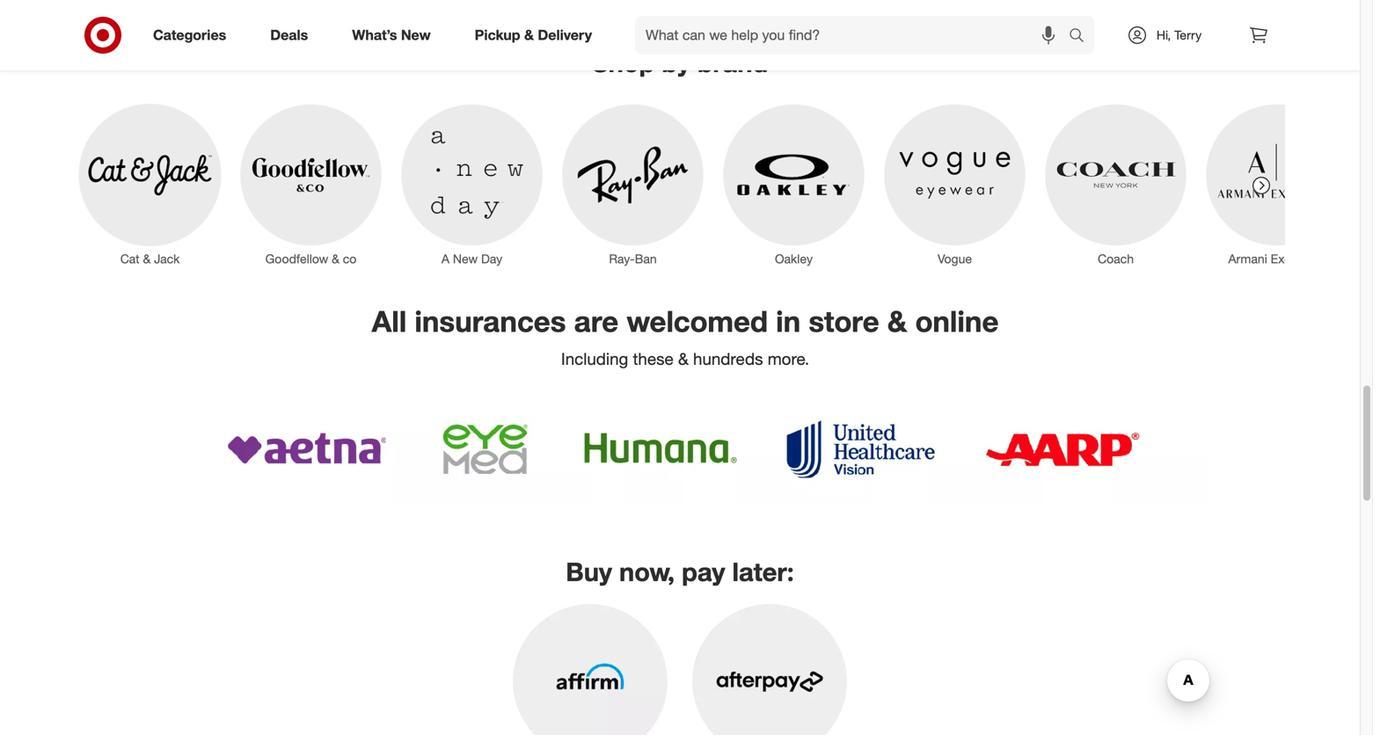 Task type: locate. For each thing, give the bounding box(es) containing it.
co
[[343, 251, 357, 267]]

new right what's
[[401, 26, 431, 44]]

delivery
[[538, 26, 592, 44]]

terry
[[1175, 27, 1202, 43]]

goodfellow & co
[[265, 251, 357, 267]]

jack
[[154, 251, 180, 267]]

0 vertical spatial new
[[401, 26, 431, 44]]

What can we help you find? suggestions appear below search field
[[635, 16, 1073, 55]]

0 horizontal spatial new
[[401, 26, 431, 44]]

coach
[[1098, 251, 1134, 267]]

& right the pickup
[[524, 26, 534, 44]]

in
[[776, 304, 801, 339]]

& left co
[[332, 251, 340, 267]]

welcomed
[[627, 304, 768, 339]]

pickup & delivery link
[[460, 16, 614, 55]]

categories link
[[138, 16, 248, 55]]

new
[[401, 26, 431, 44], [453, 251, 478, 267]]

& right cat at left
[[143, 251, 151, 267]]

search button
[[1061, 16, 1103, 58]]

online
[[916, 304, 999, 339]]

deals link
[[255, 16, 330, 55]]

pay
[[682, 557, 725, 588]]

all insurances are welcomed in store & online
[[372, 304, 999, 339]]

search
[[1061, 28, 1103, 45]]

buy now, pay later:
[[566, 557, 794, 588]]

ray-
[[609, 251, 635, 267]]

new for what's
[[401, 26, 431, 44]]

ray-ban
[[609, 251, 657, 267]]

& right store
[[888, 304, 908, 339]]

a new day
[[442, 251, 503, 267]]

1 horizontal spatial new
[[453, 251, 478, 267]]

new right a
[[453, 251, 478, 267]]

ban
[[635, 251, 657, 267]]

armani exchange link
[[1205, 103, 1349, 268]]

armani
[[1229, 251, 1268, 267]]

& for goodfellow
[[332, 251, 340, 267]]

new for a
[[453, 251, 478, 267]]

1 vertical spatial new
[[453, 251, 478, 267]]

& for cat
[[143, 251, 151, 267]]

cat & jack image
[[78, 103, 222, 247]]

new inside what's new link
[[401, 26, 431, 44]]

goodfellow
[[265, 251, 328, 267]]

&
[[524, 26, 534, 44], [143, 251, 151, 267], [332, 251, 340, 267], [888, 304, 908, 339], [678, 349, 689, 369]]

what's new link
[[337, 16, 453, 55]]

new inside a new day link
[[453, 251, 478, 267]]

armani exchange image
[[1205, 103, 1349, 247]]

a
[[442, 251, 450, 267]]

coach link
[[1044, 103, 1188, 268]]



Task type: describe. For each thing, give the bounding box(es) containing it.
now,
[[619, 557, 675, 588]]

ray ban image
[[561, 103, 705, 247]]

& for pickup
[[524, 26, 534, 44]]

later:
[[733, 557, 794, 588]]

brand
[[698, 47, 768, 78]]

oakley image
[[722, 103, 866, 247]]

deals
[[270, 26, 308, 44]]

a new day link
[[400, 103, 544, 268]]

vogue
[[938, 251, 972, 267]]

hundreds
[[693, 349, 763, 369]]

exchange
[[1271, 251, 1326, 267]]

ray-ban link
[[561, 103, 705, 268]]

goodfellow & co image
[[239, 103, 383, 247]]

what's
[[352, 26, 397, 44]]

a new day image
[[400, 103, 544, 247]]

what's new
[[352, 26, 431, 44]]

& right these
[[678, 349, 689, 369]]

including
[[561, 349, 628, 369]]

insurances
[[415, 304, 566, 339]]

vogue link
[[883, 103, 1027, 268]]

more.
[[768, 349, 810, 369]]

coach image
[[1044, 103, 1188, 247]]

oakley
[[775, 251, 813, 267]]

cat
[[120, 251, 140, 267]]

shop by brand
[[592, 47, 768, 78]]

day
[[481, 251, 503, 267]]

buy
[[566, 557, 612, 588]]

cat & jack link
[[78, 103, 222, 268]]

vogue image
[[883, 103, 1027, 247]]

pickup
[[475, 26, 521, 44]]

categories
[[153, 26, 226, 44]]

hi,
[[1157, 27, 1171, 43]]

shop
[[592, 47, 655, 78]]

by
[[662, 47, 691, 78]]

goodfellow & co link
[[239, 103, 383, 268]]

including these & hundreds more.
[[561, 349, 810, 369]]

armani exchange
[[1229, 251, 1326, 267]]

oakley link
[[722, 103, 866, 268]]

all
[[372, 304, 407, 339]]

pickup & delivery
[[475, 26, 592, 44]]

hi, terry
[[1157, 27, 1202, 43]]

are
[[574, 304, 619, 339]]

cat & jack
[[120, 251, 180, 267]]

store
[[809, 304, 880, 339]]

these
[[633, 349, 674, 369]]



Task type: vqa. For each thing, say whether or not it's contained in the screenshot.
welcomed
yes



